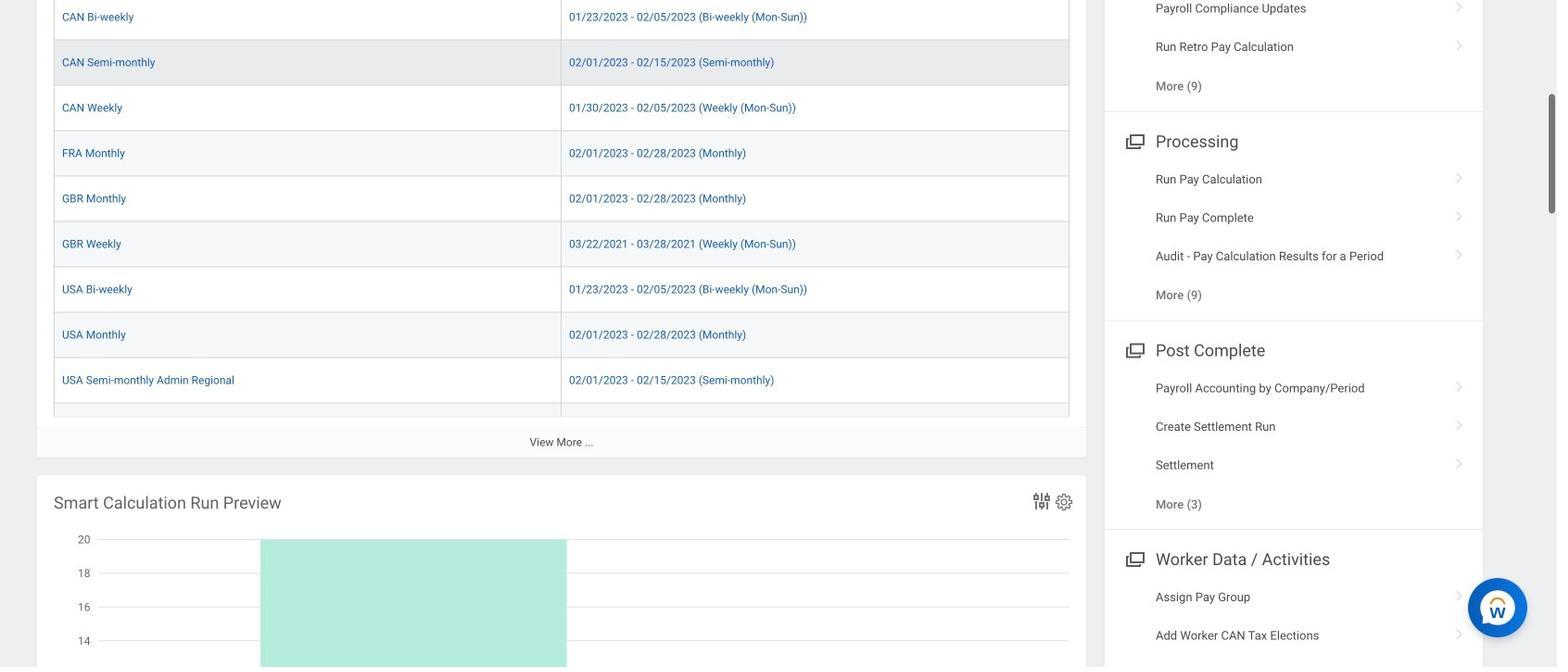Task type: vqa. For each thing, say whether or not it's contained in the screenshot.
chevron left small image
no



Task type: describe. For each thing, give the bounding box(es) containing it.
5 row from the top
[[54, 176, 1070, 222]]

3 chevron right image from the top
[[1448, 204, 1472, 223]]

configure and view chart data image
[[1031, 491, 1053, 513]]

3 list from the top
[[1105, 370, 1484, 524]]

menu group image for third list from the top
[[1122, 337, 1147, 362]]

2 list from the top
[[1105, 160, 1484, 315]]

chevron right image for 1st list
[[1448, 0, 1472, 14]]

1 row from the top
[[54, 0, 1070, 40]]

1 chevron right image from the top
[[1448, 34, 1472, 52]]

7 row from the top
[[54, 267, 1070, 313]]

8 row from the top
[[54, 313, 1070, 358]]

5 chevron right image from the top
[[1448, 623, 1472, 641]]

5 chevron right image from the top
[[1448, 452, 1472, 470]]

3 row from the top
[[54, 86, 1070, 131]]

regular payroll processing element
[[37, 0, 1087, 540]]



Task type: locate. For each thing, give the bounding box(es) containing it.
2 chevron right image from the top
[[1448, 166, 1472, 184]]

2 row from the top
[[54, 40, 1070, 86]]

0 vertical spatial menu group image
[[1122, 128, 1147, 153]]

1 chevron right image from the top
[[1448, 0, 1472, 14]]

2 menu group image from the top
[[1122, 337, 1147, 362]]

1 list from the top
[[1105, 0, 1484, 106]]

1 menu group image from the top
[[1122, 128, 1147, 153]]

smart calculation run preview element
[[37, 476, 1087, 668]]

3 menu group image from the top
[[1122, 546, 1147, 571]]

chevron right image for 4th list from the top of the page
[[1448, 584, 1472, 603]]

menu group image for 4th list from the top of the page
[[1122, 546, 1147, 571]]

menu group image for 2nd list from the top of the page
[[1122, 128, 1147, 153]]

chevron right image
[[1448, 34, 1472, 52], [1448, 243, 1472, 261], [1448, 375, 1472, 394], [1448, 414, 1472, 432], [1448, 452, 1472, 470]]

2 chevron right image from the top
[[1448, 243, 1472, 261]]

1 vertical spatial menu group image
[[1122, 337, 1147, 362]]

4 list from the top
[[1105, 579, 1484, 668]]

chevron right image for 2nd list from the top of the page
[[1448, 166, 1472, 184]]

chevron right image
[[1448, 0, 1472, 14], [1448, 166, 1472, 184], [1448, 204, 1472, 223], [1448, 584, 1472, 603], [1448, 623, 1472, 641]]

4 row from the top
[[54, 131, 1070, 176]]

menu group image
[[1122, 128, 1147, 153], [1122, 337, 1147, 362], [1122, 546, 1147, 571]]

4 chevron right image from the top
[[1448, 584, 1472, 603]]

10 row from the top
[[54, 404, 1070, 449]]

4 chevron right image from the top
[[1448, 414, 1472, 432]]

3 chevron right image from the top
[[1448, 375, 1472, 394]]

configure smart calculation run preview image
[[1054, 493, 1075, 513]]

row
[[54, 0, 1070, 40], [54, 40, 1070, 86], [54, 86, 1070, 131], [54, 131, 1070, 176], [54, 176, 1070, 222], [54, 222, 1070, 267], [54, 267, 1070, 313], [54, 313, 1070, 358], [54, 358, 1070, 404], [54, 404, 1070, 449]]

list
[[1105, 0, 1484, 106], [1105, 160, 1484, 315], [1105, 370, 1484, 524], [1105, 579, 1484, 668]]

2 vertical spatial menu group image
[[1122, 546, 1147, 571]]

6 row from the top
[[54, 222, 1070, 267]]

9 row from the top
[[54, 358, 1070, 404]]



